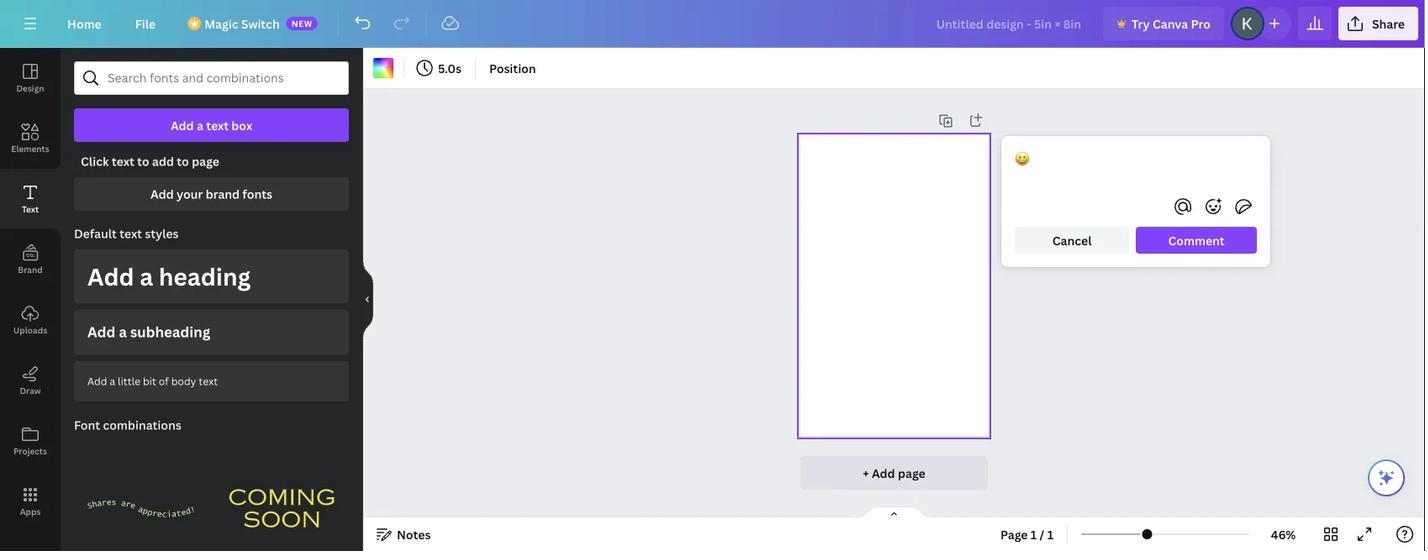 Task type: describe. For each thing, give the bounding box(es) containing it.
0 horizontal spatial page
[[192, 154, 220, 170]]

try canva pro button
[[1104, 7, 1225, 40]]

page 1 / 1
[[1001, 527, 1054, 543]]

share button
[[1339, 7, 1419, 40]]

1 to from the left
[[137, 154, 149, 170]]

add for add your brand fonts
[[151, 186, 174, 202]]

brand
[[206, 186, 240, 202]]

add a text box
[[171, 117, 252, 133]]

add for add a little bit of body text
[[87, 375, 107, 388]]

text button
[[0, 169, 61, 230]]

switch
[[241, 16, 280, 32]]

comment
[[1169, 233, 1225, 249]]

canva
[[1153, 16, 1189, 32]]

add a heading button
[[74, 250, 349, 304]]

box
[[232, 117, 252, 133]]

magic switch
[[205, 16, 280, 32]]

add your brand fonts button
[[74, 177, 349, 211]]

share
[[1373, 16, 1406, 32]]

subheading
[[130, 323, 210, 342]]

font combinations
[[74, 417, 182, 433]]

text right the body
[[199, 375, 218, 388]]

1 1 from the left
[[1031, 527, 1037, 543]]

brand
[[18, 264, 43, 276]]

add for add a heading
[[87, 261, 134, 293]]

uploads
[[13, 325, 47, 336]]

page
[[1001, 527, 1028, 543]]

+ add page button
[[801, 457, 988, 490]]

side panel tab list
[[0, 48, 61, 532]]

notes button
[[370, 522, 438, 548]]

click text to add to page
[[81, 154, 220, 170]]

a for text
[[197, 117, 203, 133]]

cancel button
[[1015, 227, 1130, 254]]

add for add a subheading
[[87, 323, 116, 342]]

font
[[74, 417, 100, 433]]

page inside button
[[898, 466, 926, 482]]

a for heading
[[140, 261, 153, 293]]

text
[[22, 204, 39, 215]]

pro
[[1192, 16, 1211, 32]]

elements button
[[0, 109, 61, 169]]

add right +
[[872, 466, 896, 482]]

combinations
[[103, 417, 182, 433]]

position button
[[483, 55, 543, 82]]

cancel
[[1053, 233, 1092, 249]]

text right click
[[112, 154, 134, 170]]

a for little
[[110, 375, 115, 388]]

add for add a text box
[[171, 117, 194, 133]]

add a heading
[[87, 261, 251, 293]]

5.0s
[[438, 60, 462, 76]]

add
[[152, 154, 174, 170]]

46% button
[[1257, 522, 1311, 548]]



Task type: locate. For each thing, give the bounding box(es) containing it.
#ffffff image
[[374, 58, 394, 78]]

fonts
[[243, 186, 273, 202]]

a
[[197, 117, 203, 133], [140, 261, 153, 293], [119, 323, 127, 342], [110, 375, 115, 388]]

default text styles
[[74, 226, 179, 242]]

click
[[81, 154, 109, 170]]

add
[[171, 117, 194, 133], [151, 186, 174, 202], [87, 261, 134, 293], [87, 323, 116, 342], [87, 375, 107, 388], [872, 466, 896, 482]]

a inside button
[[140, 261, 153, 293]]

styles
[[145, 226, 179, 242]]

add a subheading button
[[74, 310, 349, 355]]

hide image
[[363, 260, 374, 340]]

heading
[[159, 261, 251, 293]]

+ add page
[[863, 466, 926, 482]]

design button
[[0, 48, 61, 109]]

home link
[[54, 7, 115, 40]]

text left styles
[[120, 226, 142, 242]]

add a little bit of body text button
[[74, 362, 349, 402]]

Search fonts and combinations search field
[[108, 62, 315, 94]]

file button
[[122, 7, 169, 40]]

notes
[[397, 527, 431, 543]]

position
[[490, 60, 536, 76]]

canva assistant image
[[1377, 469, 1397, 489]]

0 vertical spatial page
[[192, 154, 220, 170]]

uploads button
[[0, 290, 61, 351]]

home
[[67, 16, 102, 32]]

a left little
[[110, 375, 115, 388]]

to right "add"
[[177, 154, 189, 170]]

2 to from the left
[[177, 154, 189, 170]]

to left "add"
[[137, 154, 149, 170]]

add up "add"
[[171, 117, 194, 133]]

try
[[1132, 16, 1150, 32]]

0 horizontal spatial to
[[137, 154, 149, 170]]

try canva pro
[[1132, 16, 1211, 32]]

draw
[[20, 385, 41, 397]]

1 right '/'
[[1048, 527, 1054, 543]]

default
[[74, 226, 117, 242]]

add down default on the top of the page
[[87, 261, 134, 293]]

add left little
[[87, 375, 107, 388]]

add left your
[[151, 186, 174, 202]]

Comment draft. Add a comment or @mention. text field
[[1015, 150, 1258, 187]]

a down styles
[[140, 261, 153, 293]]

main menu bar
[[0, 0, 1426, 48]]

projects button
[[0, 411, 61, 472]]

1 vertical spatial page
[[898, 466, 926, 482]]

a left subheading
[[119, 323, 127, 342]]

little
[[118, 375, 141, 388]]

of
[[159, 375, 169, 388]]

1 left '/'
[[1031, 527, 1037, 543]]

add left subheading
[[87, 323, 116, 342]]

projects
[[13, 446, 47, 457]]

file
[[135, 16, 156, 32]]

apps button
[[0, 472, 61, 532]]

design
[[16, 82, 44, 94]]

elements
[[11, 143, 49, 154]]

comment button
[[1137, 227, 1258, 254]]

page up add your brand fonts
[[192, 154, 220, 170]]

new
[[292, 18, 313, 29]]

page
[[192, 154, 220, 170], [898, 466, 926, 482]]

0 horizontal spatial 1
[[1031, 527, 1037, 543]]

1
[[1031, 527, 1037, 543], [1048, 527, 1054, 543]]

bit
[[143, 375, 156, 388]]

apps
[[20, 506, 41, 518]]

your
[[177, 186, 203, 202]]

show pages image
[[854, 506, 935, 520]]

a left box
[[197, 117, 203, 133]]

to
[[137, 154, 149, 170], [177, 154, 189, 170]]

+
[[863, 466, 869, 482]]

1 horizontal spatial to
[[177, 154, 189, 170]]

1 horizontal spatial 1
[[1048, 527, 1054, 543]]

46%
[[1272, 527, 1297, 543]]

add your brand fonts
[[151, 186, 273, 202]]

/
[[1040, 527, 1045, 543]]

text
[[206, 117, 229, 133], [112, 154, 134, 170], [120, 226, 142, 242], [199, 375, 218, 388]]

brand button
[[0, 230, 61, 290]]

Design title text field
[[923, 7, 1097, 40]]

add a little bit of body text
[[87, 375, 218, 388]]

2 1 from the left
[[1048, 527, 1054, 543]]

5.0s button
[[411, 55, 469, 82]]

page up show pages image
[[898, 466, 926, 482]]

text left box
[[206, 117, 229, 133]]

add a text box button
[[74, 109, 349, 142]]

a for subheading
[[119, 323, 127, 342]]

1 horizontal spatial page
[[898, 466, 926, 482]]

😀
[[1015, 151, 1027, 167]]

magic
[[205, 16, 238, 32]]

draw button
[[0, 351, 61, 411]]

body
[[171, 375, 196, 388]]

add a subheading
[[87, 323, 210, 342]]



Task type: vqa. For each thing, say whether or not it's contained in the screenshot.
top upload
no



